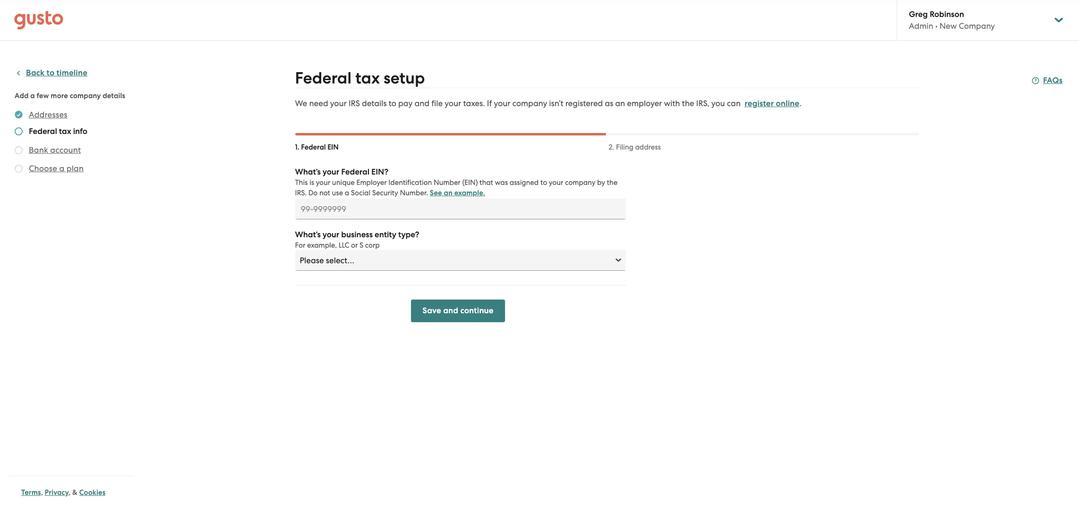 Task type: describe. For each thing, give the bounding box(es) containing it.
privacy link
[[45, 489, 69, 498]]

back to timeline button
[[15, 68, 87, 79]]

ein
[[328, 143, 339, 152]]

if
[[487, 99, 492, 108]]

business
[[341, 230, 373, 240]]

cookies
[[79, 489, 106, 498]]

addresses
[[29, 110, 67, 120]]

plan
[[67, 164, 84, 173]]

federal for federal tax setup
[[295, 69, 352, 88]]

need
[[309, 99, 328, 108]]

federal for federal tax info
[[29, 127, 57, 137]]

tax for info
[[59, 127, 71, 137]]

employer
[[627, 99, 662, 108]]

irs
[[349, 99, 360, 108]]

online
[[776, 99, 800, 109]]

pay
[[398, 99, 413, 108]]

register
[[745, 99, 774, 109]]

your right the 'file'
[[445, 99, 461, 108]]

we need your irs details to pay and file your taxes. if your company isn't registered as an employer with the irs, you can register online .
[[295, 99, 802, 109]]

0 horizontal spatial company
[[70, 92, 101, 100]]

federal for federal ein
[[301, 143, 326, 152]]

by
[[597, 179, 605, 187]]

back to timeline
[[26, 68, 87, 78]]

an inside popup button
[[444, 189, 453, 198]]

save and continue button
[[411, 300, 505, 323]]

admin
[[909, 21, 934, 31]]

0 horizontal spatial details
[[103, 92, 125, 100]]

bank account button
[[29, 145, 81, 156]]

as
[[605, 99, 614, 108]]

number.
[[400, 189, 428, 198]]

your up unique
[[323, 167, 339, 177]]

company for we need your irs details to pay and file your taxes. if your company isn't registered as an employer with the irs, you can register online .
[[513, 99, 547, 108]]

add a few more company details
[[15, 92, 125, 100]]

save and continue
[[423, 306, 494, 316]]

terms link
[[21, 489, 41, 498]]

isn't
[[549, 99, 564, 108]]

few
[[37, 92, 49, 100]]

federal up unique
[[341, 167, 370, 177]]

cookies button
[[79, 488, 106, 499]]

check image
[[15, 128, 23, 136]]

timeline
[[57, 68, 87, 78]]

for
[[295, 242, 305, 250]]

(ein)
[[462, 179, 478, 187]]

check image for bank
[[15, 147, 23, 155]]

what's for what's your federal ein?
[[295, 167, 321, 177]]

registered
[[566, 99, 603, 108]]

choose
[[29, 164, 57, 173]]

details inside we need your irs details to pay and file your taxes. if your company isn't registered as an employer with the irs, you can register online .
[[362, 99, 387, 108]]

with
[[664, 99, 680, 108]]

bank
[[29, 146, 48, 155]]

and inside button
[[443, 306, 459, 316]]

a for add
[[30, 92, 35, 100]]

your up the not
[[316, 179, 330, 187]]

file
[[432, 99, 443, 108]]

this
[[295, 179, 308, 187]]

your inside what's your business entity type? for example, llc or s corp
[[323, 230, 339, 240]]

new
[[940, 21, 957, 31]]

llc
[[339, 242, 349, 250]]

more
[[51, 92, 68, 100]]

2 , from the left
[[69, 489, 71, 498]]

bank account
[[29, 146, 81, 155]]

you
[[712, 99, 725, 108]]

or
[[351, 242, 358, 250]]

save
[[423, 306, 441, 316]]

your right assigned at the top of page
[[549, 179, 564, 187]]

filing
[[616, 143, 634, 152]]

do
[[308, 189, 318, 198]]

check image for choose
[[15, 165, 23, 173]]

example,
[[307, 242, 337, 250]]

greg robinson admin • new company
[[909, 9, 995, 31]]

What's your Federal EIN? text field
[[295, 199, 626, 220]]

employer
[[357, 179, 387, 187]]

addresses button
[[29, 109, 67, 121]]



Task type: locate. For each thing, give the bounding box(es) containing it.
your up 'example,'
[[323, 230, 339, 240]]

1 vertical spatial a
[[59, 164, 64, 173]]

1 horizontal spatial and
[[443, 306, 459, 316]]

.
[[800, 99, 802, 108]]

home image
[[14, 11, 63, 30]]

1 what's from the top
[[295, 167, 321, 177]]

terms
[[21, 489, 41, 498]]

company inside we need your irs details to pay and file your taxes. if your company isn't registered as an employer with the irs, you can register online .
[[513, 99, 547, 108]]

0 vertical spatial check image
[[15, 147, 23, 155]]

back
[[26, 68, 45, 78]]

federal inside federal tax info list
[[29, 127, 57, 137]]

your left irs
[[330, 99, 347, 108]]

0 vertical spatial a
[[30, 92, 35, 100]]

check image down check image
[[15, 147, 23, 155]]

an
[[616, 99, 625, 108], [444, 189, 453, 198]]

federal ein
[[301, 143, 339, 152]]

0 horizontal spatial to
[[47, 68, 55, 78]]

federal
[[295, 69, 352, 88], [29, 127, 57, 137], [301, 143, 326, 152], [341, 167, 370, 177]]

circle check image
[[15, 109, 23, 121]]

an down "number"
[[444, 189, 453, 198]]

the
[[682, 99, 694, 108], [607, 179, 618, 187]]

choose a plan button
[[29, 163, 84, 174]]

1 horizontal spatial company
[[513, 99, 547, 108]]

your
[[330, 99, 347, 108], [445, 99, 461, 108], [494, 99, 511, 108], [323, 167, 339, 177], [316, 179, 330, 187], [549, 179, 564, 187], [323, 230, 339, 240]]

the inside we need your irs details to pay and file your taxes. if your company isn't registered as an employer with the irs, you can register online .
[[682, 99, 694, 108]]

security
[[372, 189, 398, 198]]

this is your unique employer identification number (ein) that was assigned to your company by the irs. do not use a social security number.
[[295, 179, 618, 198]]

2 vertical spatial a
[[345, 189, 349, 198]]

,
[[41, 489, 43, 498], [69, 489, 71, 498]]

faqs button
[[1032, 75, 1063, 86]]

2 vertical spatial to
[[541, 179, 547, 187]]

a for choose
[[59, 164, 64, 173]]

terms , privacy , & cookies
[[21, 489, 106, 498]]

, left &
[[69, 489, 71, 498]]

and
[[415, 99, 430, 108], [443, 306, 459, 316]]

add
[[15, 92, 29, 100]]

setup
[[384, 69, 425, 88]]

1 horizontal spatial an
[[616, 99, 625, 108]]

2 horizontal spatial company
[[565, 179, 596, 187]]

robinson
[[930, 9, 965, 19]]

corp
[[365, 242, 380, 250]]

federal tax info
[[29, 127, 87, 137]]

tax up irs
[[356, 69, 380, 88]]

filing address
[[616, 143, 661, 152]]

we
[[295, 99, 307, 108]]

company
[[959, 21, 995, 31]]

to left pay
[[389, 99, 396, 108]]

to inside we need your irs details to pay and file your taxes. if your company isn't registered as an employer with the irs, you can register online .
[[389, 99, 396, 108]]

tax for setup
[[356, 69, 380, 88]]

2 horizontal spatial a
[[345, 189, 349, 198]]

•
[[936, 21, 938, 31]]

check image
[[15, 147, 23, 155], [15, 165, 23, 173]]

company left by
[[565, 179, 596, 187]]

tax left info
[[59, 127, 71, 137]]

see an example.
[[430, 189, 485, 198]]

company inside this is your unique employer identification number (ein) that was assigned to your company by the irs. do not use a social security number.
[[565, 179, 596, 187]]

2 check image from the top
[[15, 165, 23, 173]]

the right by
[[607, 179, 618, 187]]

2 horizontal spatial to
[[541, 179, 547, 187]]

that
[[480, 179, 493, 187]]

a inside this is your unique employer identification number (ein) that was assigned to your company by the irs. do not use a social security number.
[[345, 189, 349, 198]]

federal left ein in the top of the page
[[301, 143, 326, 152]]

federal tax setup
[[295, 69, 425, 88]]

1 horizontal spatial ,
[[69, 489, 71, 498]]

a right use
[[345, 189, 349, 198]]

assigned
[[510, 179, 539, 187]]

&
[[72, 489, 78, 498]]

to inside 'button'
[[47, 68, 55, 78]]

and right the save
[[443, 306, 459, 316]]

1 horizontal spatial a
[[59, 164, 64, 173]]

the left irs,
[[682, 99, 694, 108]]

federal tax info list
[[15, 109, 131, 176]]

0 horizontal spatial ,
[[41, 489, 43, 498]]

0 vertical spatial what's
[[295, 167, 321, 177]]

info
[[73, 127, 87, 137]]

0 horizontal spatial an
[[444, 189, 453, 198]]

to inside this is your unique employer identification number (ein) that was assigned to your company by the irs. do not use a social security number.
[[541, 179, 547, 187]]

an inside we need your irs details to pay and file your taxes. if your company isn't registered as an employer with the irs, you can register online .
[[616, 99, 625, 108]]

company right more
[[70, 92, 101, 100]]

1 vertical spatial tax
[[59, 127, 71, 137]]

details
[[103, 92, 125, 100], [362, 99, 387, 108]]

1 horizontal spatial details
[[362, 99, 387, 108]]

a left few
[[30, 92, 35, 100]]

continue
[[461, 306, 494, 316]]

what's your business entity type? for example, llc or s corp
[[295, 230, 419, 250]]

example.
[[455, 189, 485, 198]]

not
[[319, 189, 330, 198]]

see an example. button
[[430, 188, 485, 199]]

0 horizontal spatial tax
[[59, 127, 71, 137]]

register online link
[[745, 99, 800, 109]]

entity
[[375, 230, 397, 240]]

a left plan at the left of the page
[[59, 164, 64, 173]]

the inside this is your unique employer identification number (ein) that was assigned to your company by the irs. do not use a social security number.
[[607, 179, 618, 187]]

ein?
[[372, 167, 389, 177]]

identification
[[389, 179, 432, 187]]

check image left choose at the top
[[15, 165, 23, 173]]

1 check image from the top
[[15, 147, 23, 155]]

1 vertical spatial check image
[[15, 165, 23, 173]]

to right "back"
[[47, 68, 55, 78]]

greg
[[909, 9, 928, 19]]

to right assigned at the top of page
[[541, 179, 547, 187]]

1 vertical spatial to
[[389, 99, 396, 108]]

an right as on the right top
[[616, 99, 625, 108]]

irs.
[[295, 189, 307, 198]]

and left the 'file'
[[415, 99, 430, 108]]

and inside we need your irs details to pay and file your taxes. if your company isn't registered as an employer with the irs, you can register online .
[[415, 99, 430, 108]]

what's for what's your business entity type? for example, llc or s corp
[[295, 230, 321, 240]]

0 horizontal spatial and
[[415, 99, 430, 108]]

is
[[310, 179, 314, 187]]

choose a plan
[[29, 164, 84, 173]]

privacy
[[45, 489, 69, 498]]

faqs
[[1044, 76, 1063, 86]]

to
[[47, 68, 55, 78], [389, 99, 396, 108], [541, 179, 547, 187]]

0 vertical spatial and
[[415, 99, 430, 108]]

taxes.
[[463, 99, 485, 108]]

address
[[635, 143, 661, 152]]

company for this is your unique employer identification number (ein) that was assigned to your company by the irs. do not use a social security number.
[[565, 179, 596, 187]]

2 what's from the top
[[295, 230, 321, 240]]

0 vertical spatial an
[[616, 99, 625, 108]]

what's up for
[[295, 230, 321, 240]]

tax inside list
[[59, 127, 71, 137]]

a
[[30, 92, 35, 100], [59, 164, 64, 173], [345, 189, 349, 198]]

use
[[332, 189, 343, 198]]

your right "if"
[[494, 99, 511, 108]]

what's inside what's your business entity type? for example, llc or s corp
[[295, 230, 321, 240]]

federal up need
[[295, 69, 352, 88]]

1 horizontal spatial the
[[682, 99, 694, 108]]

1 vertical spatial and
[[443, 306, 459, 316]]

was
[[495, 179, 508, 187]]

tax
[[356, 69, 380, 88], [59, 127, 71, 137]]

can
[[727, 99, 741, 108]]

1 vertical spatial what's
[[295, 230, 321, 240]]

federal down addresses
[[29, 127, 57, 137]]

number
[[434, 179, 461, 187]]

s
[[360, 242, 364, 250]]

what's up is
[[295, 167, 321, 177]]

company left isn't
[[513, 99, 547, 108]]

account
[[50, 146, 81, 155]]

irs,
[[696, 99, 710, 108]]

company
[[70, 92, 101, 100], [513, 99, 547, 108], [565, 179, 596, 187]]

1 vertical spatial an
[[444, 189, 453, 198]]

0 vertical spatial tax
[[356, 69, 380, 88]]

see
[[430, 189, 442, 198]]

1 vertical spatial the
[[607, 179, 618, 187]]

, left "privacy" "link" at the left bottom
[[41, 489, 43, 498]]

1 horizontal spatial to
[[389, 99, 396, 108]]

1 horizontal spatial tax
[[356, 69, 380, 88]]

1 , from the left
[[41, 489, 43, 498]]

0 horizontal spatial the
[[607, 179, 618, 187]]

type?
[[398, 230, 419, 240]]

0 vertical spatial to
[[47, 68, 55, 78]]

what's
[[295, 167, 321, 177], [295, 230, 321, 240]]

social
[[351, 189, 371, 198]]

0 horizontal spatial a
[[30, 92, 35, 100]]

what's your federal ein?
[[295, 167, 389, 177]]

0 vertical spatial the
[[682, 99, 694, 108]]

a inside button
[[59, 164, 64, 173]]

unique
[[332, 179, 355, 187]]



Task type: vqa. For each thing, say whether or not it's contained in the screenshot.
address,
no



